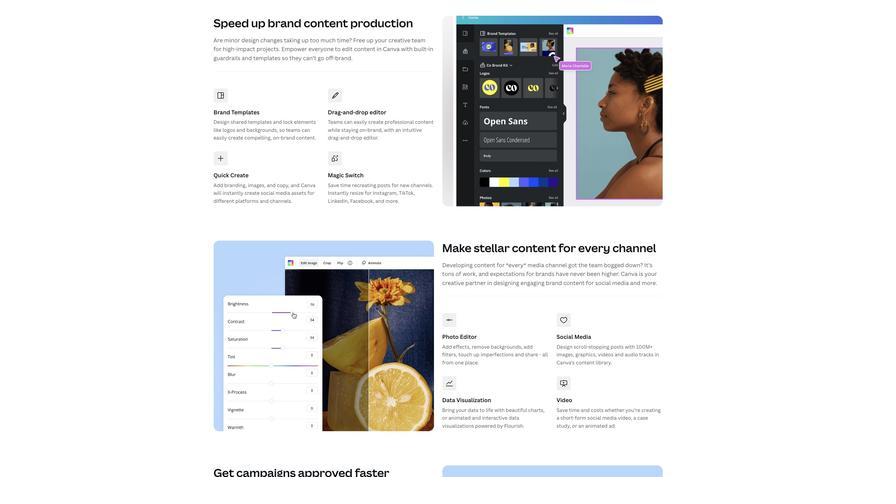 Task type: locate. For each thing, give the bounding box(es) containing it.
save
[[328, 182, 339, 189], [557, 407, 568, 414]]

1 vertical spatial can
[[302, 126, 310, 133]]

social
[[261, 190, 275, 196], [596, 279, 611, 287], [588, 415, 601, 421]]

1 horizontal spatial easily
[[354, 119, 367, 125]]

1 a from the left
[[557, 415, 560, 421]]

posts for switch
[[378, 182, 391, 189]]

team inside are minor design changes taking up too much time? free up your creative team for high-impact projects. empower everyone to edit content in canva with built-in guardrails and templates so they can't go off-brand.
[[412, 36, 426, 44]]

animated inside data visualization bring your data to life with beautiful charts, or animated and interactive data visualizations powered by flourish.
[[449, 415, 471, 421]]

never
[[570, 270, 586, 278]]

on- up editor.
[[360, 126, 368, 133]]

for down are
[[214, 45, 222, 53]]

content up work,
[[474, 261, 496, 269]]

creative down tons
[[442, 279, 464, 287]]

1 vertical spatial to
[[480, 407, 485, 414]]

touch
[[459, 351, 472, 358]]

0 vertical spatial templates
[[253, 54, 281, 62]]

design up like
[[214, 119, 230, 125]]

data down the visualization
[[468, 407, 479, 414]]

team up the been
[[589, 261, 603, 269]]

more. down the is
[[642, 279, 658, 287]]

create
[[230, 172, 249, 179]]

0 vertical spatial on-
[[360, 126, 368, 133]]

visualizations
[[442, 423, 474, 429]]

instagram,
[[373, 190, 398, 196]]

photo editor add effects, remove backgrounds, add filters, touch up imperfections and share - all from one place.
[[442, 333, 548, 366]]

1 horizontal spatial can
[[344, 119, 353, 125]]

flourish.
[[504, 423, 525, 429]]

0 vertical spatial team
[[412, 36, 426, 44]]

media
[[276, 190, 290, 196], [528, 261, 544, 269], [613, 279, 629, 287], [603, 415, 617, 421]]

and inside magic switch save time recreating posts for new channels. instantly resize for instagram, tiktok, linkedin, facebook, and more.
[[376, 198, 385, 204]]

add up will
[[214, 182, 223, 189]]

drop left editor at left top
[[355, 108, 369, 116]]

to left life
[[480, 407, 485, 414]]

channel inside developing content for *every* media channel got the team bogged down? it's tons of work, and expectations for brands have never been higher. canva is your creative partner in designing engaging brand content for social media and more.
[[546, 261, 567, 269]]

and-
[[343, 108, 355, 116], [340, 134, 351, 141]]

or
[[442, 415, 448, 421], [572, 423, 577, 429]]

channel up down?
[[613, 240, 656, 255]]

0 vertical spatial channel
[[613, 240, 656, 255]]

and right platforms
[[260, 198, 269, 204]]

switch
[[345, 172, 364, 179]]

channel up have
[[546, 261, 567, 269]]

0 horizontal spatial easily
[[214, 134, 227, 141]]

platforms
[[235, 198, 259, 204]]

2 vertical spatial your
[[456, 407, 467, 414]]

0 horizontal spatial save
[[328, 182, 339, 189]]

and- up the teams
[[343, 108, 355, 116]]

1 vertical spatial social
[[596, 279, 611, 287]]

1 horizontal spatial backgrounds,
[[491, 344, 523, 350]]

0 horizontal spatial a
[[557, 415, 560, 421]]

1 vertical spatial create
[[228, 134, 243, 141]]

design
[[214, 119, 230, 125], [557, 344, 573, 350]]

animated down costs
[[586, 423, 608, 429]]

to left edit
[[335, 45, 341, 53]]

0 horizontal spatial create
[[228, 134, 243, 141]]

canva down production
[[383, 45, 400, 53]]

design down social
[[557, 344, 573, 350]]

a left short-
[[557, 415, 560, 421]]

content down graphics,
[[576, 359, 595, 366]]

your down it's
[[645, 270, 657, 278]]

brand up taking
[[268, 15, 302, 30]]

templates inside brand templates design shared templates and lock elements like logos and backgrounds, so teams can easily create compelling, on-brand content.
[[248, 119, 272, 125]]

content up much
[[304, 15, 348, 30]]

animated inside save time and costs whether you're creating a short-form social media video, a case study, or an animated ad.
[[586, 423, 608, 429]]

1 horizontal spatial a
[[634, 415, 637, 421]]

0 vertical spatial to
[[335, 45, 341, 53]]

0 vertical spatial design
[[214, 119, 230, 125]]

form
[[575, 415, 587, 421]]

0 vertical spatial posts
[[378, 182, 391, 189]]

effects,
[[453, 344, 471, 350]]

brand down teams
[[281, 134, 295, 141]]

1 vertical spatial team
[[589, 261, 603, 269]]

drag-
[[328, 134, 340, 141]]

got
[[569, 261, 577, 269]]

0 horizontal spatial add
[[214, 182, 223, 189]]

templates down projects. empower
[[253, 54, 281, 62]]

0 vertical spatial add
[[214, 182, 223, 189]]

1 vertical spatial and-
[[340, 134, 351, 141]]

1 horizontal spatial time
[[569, 407, 580, 414]]

an down form
[[579, 423, 584, 429]]

can up staying
[[344, 119, 353, 125]]

audio
[[625, 351, 638, 358]]

posts inside magic switch save time recreating posts for new channels. instantly resize for instagram, tiktok, linkedin, facebook, and more.
[[378, 182, 391, 189]]

with up 'audio'
[[625, 344, 635, 350]]

0 vertical spatial drop
[[355, 108, 369, 116]]

0 horizontal spatial your
[[375, 36, 387, 44]]

social media design scroll-stopping posts with 100m+ images, graphics, videos and audio tracks in canva's content library.
[[557, 333, 659, 366]]

1 horizontal spatial on-
[[360, 126, 368, 133]]

a left case
[[634, 415, 637, 421]]

social down costs
[[588, 415, 601, 421]]

quick create add branding, images, and copy, and canva will instantly create social media assets for different platforms and channels.
[[214, 172, 316, 204]]

media up ad.
[[603, 415, 617, 421]]

save inside save time and costs whether you're creating a short-form social media video, a case study, or an animated ad.
[[557, 407, 568, 414]]

time up instantly
[[340, 182, 351, 189]]

a
[[557, 415, 560, 421], [634, 415, 637, 421]]

0 horizontal spatial posts
[[378, 182, 391, 189]]

add inside the photo editor add effects, remove backgrounds, add filters, touch up imperfections and share - all from one place.
[[442, 344, 452, 350]]

content inside drag-and-drop editor teams can easily create professional content while staying on-brand, with an intuitive drag-and-drop editor.
[[415, 119, 434, 125]]

brand inside brand templates design shared templates and lock elements like logos and backgrounds, so teams can easily create compelling, on-brand content.
[[281, 134, 295, 141]]

*every*
[[506, 261, 526, 269]]

0 vertical spatial an
[[396, 126, 401, 133]]

1 horizontal spatial animated
[[586, 423, 608, 429]]

easily down like
[[214, 134, 227, 141]]

backgrounds, up imperfections
[[491, 344, 523, 350]]

0 horizontal spatial creative
[[389, 36, 411, 44]]

posts up the instagram,
[[378, 182, 391, 189]]

linkedin,
[[328, 198, 349, 204]]

posts up videos
[[611, 344, 624, 350]]

and up assets
[[291, 182, 300, 189]]

work,
[[463, 270, 477, 278]]

and down add
[[515, 351, 524, 358]]

1 vertical spatial time
[[569, 407, 580, 414]]

designing
[[494, 279, 519, 287]]

images,
[[248, 182, 266, 189], [557, 351, 575, 358]]

for up engaging
[[527, 270, 534, 278]]

1 horizontal spatial creative
[[442, 279, 464, 287]]

or inside data visualization bring your data to life with beautiful charts, or animated and interactive data visualizations powered by flourish.
[[442, 415, 448, 421]]

0 horizontal spatial animated
[[449, 415, 471, 421]]

0 vertical spatial creative
[[389, 36, 411, 44]]

developing
[[442, 261, 473, 269]]

resize
[[350, 190, 364, 196]]

add inside quick create add branding, images, and copy, and canva will instantly create social media assets for different platforms and channels.
[[214, 182, 223, 189]]

so down lock
[[279, 126, 285, 133]]

canva
[[383, 45, 400, 53], [301, 182, 316, 189], [621, 270, 638, 278]]

templates up the compelling,
[[248, 119, 272, 125]]

magic switch save time recreating posts for new channels. instantly resize for instagram, tiktok, linkedin, facebook, and more.
[[328, 172, 433, 204]]

remove
[[472, 344, 490, 350]]

1 horizontal spatial channel
[[613, 240, 656, 255]]

content up intuitive
[[415, 119, 434, 125]]

0 vertical spatial can
[[344, 119, 353, 125]]

media down copy,
[[276, 190, 290, 196]]

canva down down?
[[621, 270, 638, 278]]

easily up staying
[[354, 119, 367, 125]]

1 vertical spatial so
[[279, 126, 285, 133]]

time inside save time and costs whether you're creating a short-form social media video, a case study, or an animated ad.
[[569, 407, 580, 414]]

and down impact
[[242, 54, 252, 62]]

developing content for *every* media channel got the team bogged down? it's tons of work, and expectations for brands have never been higher. canva is your creative partner in designing engaging brand content for social media and more.
[[442, 261, 658, 287]]

go
[[318, 54, 324, 62]]

with down professional at top
[[384, 126, 394, 133]]

create up brand,
[[369, 119, 384, 125]]

channels.
[[411, 182, 433, 189], [270, 198, 292, 204]]

editor
[[460, 333, 477, 341]]

and down the instagram,
[[376, 198, 385, 204]]

1 vertical spatial an
[[579, 423, 584, 429]]

up down remove
[[474, 351, 480, 358]]

1 vertical spatial your
[[645, 270, 657, 278]]

or inside save time and costs whether you're creating a short-form social media video, a case study, or an animated ad.
[[572, 423, 577, 429]]

can
[[344, 119, 353, 125], [302, 126, 310, 133]]

2 vertical spatial canva
[[621, 270, 638, 278]]

0 horizontal spatial on-
[[273, 134, 281, 141]]

0 vertical spatial time
[[340, 182, 351, 189]]

create down the logos on the top left of the page
[[228, 134, 243, 141]]

posts for media
[[611, 344, 624, 350]]

so down projects. empower
[[282, 54, 288, 62]]

backgrounds, inside brand templates design shared templates and lock elements like logos and backgrounds, so teams can easily create compelling, on-brand content.
[[247, 126, 278, 133]]

brand down have
[[546, 279, 562, 287]]

0 horizontal spatial to
[[335, 45, 341, 53]]

1 vertical spatial brand
[[281, 134, 295, 141]]

1 horizontal spatial your
[[456, 407, 467, 414]]

0 vertical spatial animated
[[449, 415, 471, 421]]

1 vertical spatial design
[[557, 344, 573, 350]]

interactive
[[482, 415, 508, 421]]

0 vertical spatial and-
[[343, 108, 355, 116]]

canva inside developing content for *every* media channel got the team bogged down? it's tons of work, and expectations for brands have never been higher. canva is your creative partner in designing engaging brand content for social media and more.
[[621, 270, 638, 278]]

1 vertical spatial posts
[[611, 344, 624, 350]]

0 vertical spatial data
[[468, 407, 479, 414]]

1 vertical spatial or
[[572, 423, 577, 429]]

1 vertical spatial on-
[[273, 134, 281, 141]]

1 horizontal spatial data
[[509, 415, 520, 421]]

add
[[524, 344, 533, 350]]

and up powered
[[472, 415, 481, 421]]

much
[[321, 36, 336, 44]]

design inside brand templates design shared templates and lock elements like logos and backgrounds, so teams can easily create compelling, on-brand content.
[[214, 119, 230, 125]]

lock
[[283, 119, 293, 125]]

brands
[[536, 270, 555, 278]]

content down free
[[354, 45, 375, 53]]

0 vertical spatial create
[[369, 119, 384, 125]]

your right bring
[[456, 407, 467, 414]]

to inside data visualization bring your data to life with beautiful charts, or animated and interactive data visualizations powered by flourish.
[[480, 407, 485, 414]]

so
[[282, 54, 288, 62], [279, 126, 285, 133]]

add up filters,
[[442, 344, 452, 350]]

canva for speed up brand content production
[[383, 45, 400, 53]]

are
[[214, 36, 223, 44]]

for
[[214, 45, 222, 53], [392, 182, 399, 189], [308, 190, 315, 196], [365, 190, 372, 196], [559, 240, 576, 255], [497, 261, 505, 269], [527, 270, 534, 278], [586, 279, 594, 287]]

have
[[556, 270, 569, 278]]

2 horizontal spatial create
[[369, 119, 384, 125]]

channels. down copy,
[[270, 198, 292, 204]]

content down never
[[564, 279, 585, 287]]

backgrounds, inside the photo editor add effects, remove backgrounds, add filters, touch up imperfections and share - all from one place.
[[491, 344, 523, 350]]

backgrounds,
[[247, 126, 278, 133], [491, 344, 523, 350]]

in inside developing content for *every* media channel got the team bogged down? it's tons of work, and expectations for brands have never been higher. canva is your creative partner in designing engaging brand content for social media and more.
[[488, 279, 492, 287]]

1 horizontal spatial canva
[[383, 45, 400, 53]]

1 vertical spatial channels.
[[270, 198, 292, 204]]

save up instantly
[[328, 182, 339, 189]]

professional
[[385, 119, 414, 125]]

2 vertical spatial brand
[[546, 279, 562, 287]]

1 horizontal spatial or
[[572, 423, 577, 429]]

drag-
[[328, 108, 343, 116]]

0 vertical spatial images,
[[248, 182, 266, 189]]

with inside are minor design changes taking up too much time? free up your creative team for high-impact projects. empower everyone to edit content in canva with built-in guardrails and templates so they can't go off-brand.
[[401, 45, 413, 53]]

content inside are minor design changes taking up too much time? free up your creative team for high-impact projects. empower everyone to edit content in canva with built-in guardrails and templates so they can't go off-brand.
[[354, 45, 375, 53]]

teams
[[286, 126, 301, 133]]

or down bring
[[442, 415, 448, 421]]

1 vertical spatial templates
[[248, 119, 272, 125]]

1 vertical spatial images,
[[557, 351, 575, 358]]

on- inside drag-and-drop editor teams can easily create professional content while staying on-brand, with an intuitive drag-and-drop editor.
[[360, 126, 368, 133]]

1 horizontal spatial more.
[[642, 279, 658, 287]]

stopping
[[589, 344, 610, 350]]

2 vertical spatial social
[[588, 415, 601, 421]]

animated
[[449, 415, 471, 421], [586, 423, 608, 429]]

0 vertical spatial easily
[[354, 119, 367, 125]]

backgrounds, up the compelling,
[[247, 126, 278, 133]]

for left the new
[[392, 182, 399, 189]]

all
[[543, 351, 548, 358]]

1 vertical spatial channel
[[546, 261, 567, 269]]

0 horizontal spatial design
[[214, 119, 230, 125]]

design inside social media design scroll-stopping posts with 100m+ images, graphics, videos and audio tracks in canva's content library.
[[557, 344, 573, 350]]

powered
[[475, 423, 496, 429]]

1 horizontal spatial posts
[[611, 344, 624, 350]]

canva up assets
[[301, 182, 316, 189]]

your down production
[[375, 36, 387, 44]]

magic
[[328, 172, 344, 179]]

0 horizontal spatial or
[[442, 415, 448, 421]]

1 vertical spatial add
[[442, 344, 452, 350]]

will
[[214, 190, 222, 196]]

posts inside social media design scroll-stopping posts with 100m+ images, graphics, videos and audio tracks in canva's content library.
[[611, 344, 624, 350]]

your inside are minor design changes taking up too much time? free up your creative team for high-impact projects. empower everyone to edit content in canva with built-in guardrails and templates so they can't go off-brand.
[[375, 36, 387, 44]]

1 horizontal spatial create
[[245, 190, 260, 196]]

1 horizontal spatial save
[[557, 407, 568, 414]]

channel
[[613, 240, 656, 255], [546, 261, 567, 269]]

canva inside are minor design changes taking up too much time? free up your creative team for high-impact projects. empower everyone to edit content in canva with built-in guardrails and templates so they can't go off-brand.
[[383, 45, 400, 53]]

with up interactive
[[495, 407, 505, 414]]

0 vertical spatial canva
[[383, 45, 400, 53]]

images, up "canva's"
[[557, 351, 575, 358]]

tiktok,
[[399, 190, 415, 196]]

create inside quick create add branding, images, and copy, and canva will instantly create social media assets for different platforms and channels.
[[245, 190, 260, 196]]

team up built-
[[412, 36, 426, 44]]

0 vertical spatial channels.
[[411, 182, 433, 189]]

1 horizontal spatial design
[[557, 344, 573, 350]]

data up flourish.
[[509, 415, 520, 421]]

and inside save time and costs whether you're creating a short-form social media video, a case study, or an animated ad.
[[581, 407, 590, 414]]

1 vertical spatial more.
[[642, 279, 658, 287]]

0 vertical spatial backgrounds,
[[247, 126, 278, 133]]

place.
[[465, 359, 479, 366]]

2 horizontal spatial canva
[[621, 270, 638, 278]]

1 vertical spatial canva
[[301, 182, 316, 189]]

for right assets
[[308, 190, 315, 196]]

and inside data visualization bring your data to life with beautiful charts, or animated and interactive data visualizations powered by flourish.
[[472, 415, 481, 421]]

for down the been
[[586, 279, 594, 287]]

expectations
[[490, 270, 525, 278]]

save up short-
[[557, 407, 568, 414]]

intuitive
[[403, 126, 422, 133]]

and left 'audio'
[[615, 351, 624, 358]]

0 vertical spatial save
[[328, 182, 339, 189]]

posts
[[378, 182, 391, 189], [611, 344, 624, 350]]

0 horizontal spatial an
[[396, 126, 401, 133]]

photo-editor (2) image
[[214, 241, 434, 431]]

for inside quick create add branding, images, and copy, and canva will instantly create social media assets for different platforms and channels.
[[308, 190, 315, 196]]

of
[[456, 270, 461, 278]]

and
[[242, 54, 252, 62], [273, 119, 282, 125], [236, 126, 245, 133], [267, 182, 276, 189], [291, 182, 300, 189], [260, 198, 269, 204], [376, 198, 385, 204], [479, 270, 489, 278], [630, 279, 641, 287], [515, 351, 524, 358], [615, 351, 624, 358], [581, 407, 590, 414], [472, 415, 481, 421]]

instantly
[[223, 190, 243, 196]]

graphics,
[[576, 351, 597, 358]]

channels. inside magic switch save time recreating posts for new channels. instantly resize for instagram, tiktok, linkedin, facebook, and more.
[[411, 182, 433, 189]]

images, up platforms
[[248, 182, 266, 189]]

more. inside magic switch save time recreating posts for new channels. instantly resize for instagram, tiktok, linkedin, facebook, and more.
[[386, 198, 399, 204]]

an down professional at top
[[396, 126, 401, 133]]

0 vertical spatial your
[[375, 36, 387, 44]]

social left assets
[[261, 190, 275, 196]]

animated up visualizations
[[449, 415, 471, 421]]

time up form
[[569, 407, 580, 414]]

1 horizontal spatial an
[[579, 423, 584, 429]]

0 horizontal spatial time
[[340, 182, 351, 189]]

1 vertical spatial creative
[[442, 279, 464, 287]]

1 horizontal spatial add
[[442, 344, 452, 350]]

creative down production
[[389, 36, 411, 44]]

0 horizontal spatial channel
[[546, 261, 567, 269]]

can inside drag-and-drop editor teams can easily create professional content while staying on-brand, with an intuitive drag-and-drop editor.
[[344, 119, 353, 125]]

create up platforms
[[245, 190, 260, 196]]

ad.
[[609, 423, 616, 429]]

1 horizontal spatial to
[[480, 407, 485, 414]]

creative inside developing content for *every* media channel got the team bogged down? it's tons of work, and expectations for brands have never been higher. canva is your creative partner in designing engaging brand content for social media and more.
[[442, 279, 464, 287]]

1 vertical spatial easily
[[214, 134, 227, 141]]

1 horizontal spatial images,
[[557, 351, 575, 358]]

for up expectations
[[497, 261, 505, 269]]

templates
[[253, 54, 281, 62], [248, 119, 272, 125]]

more. down the instagram,
[[386, 198, 399, 204]]

and- down staying
[[340, 134, 351, 141]]

on- right the compelling,
[[273, 134, 281, 141]]

social down higher.
[[596, 279, 611, 287]]

changes
[[261, 36, 283, 44]]

2 horizontal spatial your
[[645, 270, 657, 278]]

0 horizontal spatial backgrounds,
[[247, 126, 278, 133]]

and up form
[[581, 407, 590, 414]]

and down the is
[[630, 279, 641, 287]]

can up content.
[[302, 126, 310, 133]]

0 horizontal spatial images,
[[248, 182, 266, 189]]

an inside drag-and-drop editor teams can easily create professional content while staying on-brand, with an intuitive drag-and-drop editor.
[[396, 126, 401, 133]]

0 horizontal spatial channels.
[[270, 198, 292, 204]]

1 vertical spatial animated
[[586, 423, 608, 429]]

0 horizontal spatial data
[[468, 407, 479, 414]]

everyone
[[309, 45, 334, 53]]



Task type: describe. For each thing, give the bounding box(es) containing it.
up right free
[[367, 36, 374, 44]]

social inside quick create add branding, images, and copy, and canva will instantly create social media assets for different platforms and channels.
[[261, 190, 275, 196]]

on- inside brand templates design shared templates and lock elements like logos and backgrounds, so teams can easily create compelling, on-brand content.
[[273, 134, 281, 141]]

your inside developing content for *every* media channel got the team bogged down? it's tons of work, and expectations for brands have never been higher. canva is your creative partner in designing engaging brand content for social media and more.
[[645, 270, 657, 278]]

beautiful
[[506, 407, 527, 414]]

your inside data visualization bring your data to life with beautiful charts, or animated and interactive data visualizations powered by flourish.
[[456, 407, 467, 414]]

2 a from the left
[[634, 415, 637, 421]]

edit
[[342, 45, 353, 53]]

engaging
[[521, 279, 545, 287]]

tons
[[442, 270, 454, 278]]

templates
[[231, 108, 260, 116]]

up left the 'too'
[[302, 36, 309, 44]]

1 vertical spatial drop
[[351, 134, 363, 141]]

create inside drag-and-drop editor teams can easily create professional content while staying on-brand, with an intuitive drag-and-drop editor.
[[369, 119, 384, 125]]

with inside social media design scroll-stopping posts with 100m+ images, graphics, videos and audio tracks in canva's content library.
[[625, 344, 635, 350]]

add for photo
[[442, 344, 452, 350]]

and inside social media design scroll-stopping posts with 100m+ images, graphics, videos and audio tracks in canva's content library.
[[615, 351, 624, 358]]

0 vertical spatial brand
[[268, 15, 302, 30]]

content up *every*
[[512, 240, 557, 255]]

make stellar content for every channel
[[442, 240, 656, 255]]

copy,
[[277, 182, 290, 189]]

with inside data visualization bring your data to life with beautiful charts, or animated and interactive data visualizations powered by flourish.
[[495, 407, 505, 414]]

assets
[[291, 190, 306, 196]]

they
[[290, 54, 302, 62]]

content.
[[296, 134, 316, 141]]

create inside brand templates design shared templates and lock elements like logos and backgrounds, so teams can easily create compelling, on-brand content.
[[228, 134, 243, 141]]

stellar
[[474, 240, 510, 255]]

different
[[214, 198, 234, 204]]

down?
[[626, 261, 643, 269]]

short-
[[561, 415, 575, 421]]

and left copy,
[[267, 182, 276, 189]]

projects. empower
[[257, 45, 307, 53]]

video,
[[618, 415, 633, 421]]

docs (3) image
[[442, 466, 663, 477]]

shared
[[231, 119, 247, 125]]

for up got
[[559, 240, 576, 255]]

for inside are minor design changes taking up too much time? free up your creative team for high-impact projects. empower everyone to edit content in canva with built-in guardrails and templates so they can't go off-brand.
[[214, 45, 222, 53]]

media inside quick create add branding, images, and copy, and canva will instantly create social media assets for different platforms and channels.
[[276, 190, 290, 196]]

library.
[[596, 359, 612, 366]]

whether
[[605, 407, 625, 414]]

guardrails
[[214, 54, 240, 62]]

brand
[[214, 108, 230, 116]]

an inside save time and costs whether you're creating a short-form social media video, a case study, or an animated ad.
[[579, 423, 584, 429]]

design for social
[[557, 344, 573, 350]]

partner
[[466, 279, 486, 287]]

study,
[[557, 423, 571, 429]]

and inside the photo editor add effects, remove backgrounds, add filters, touch up imperfections and share - all from one place.
[[515, 351, 524, 358]]

data
[[442, 397, 455, 404]]

filters,
[[442, 351, 457, 358]]

instantly
[[328, 190, 349, 196]]

-
[[540, 351, 541, 358]]

elements
[[294, 119, 316, 125]]

off-
[[326, 54, 335, 62]]

it's
[[645, 261, 653, 269]]

up inside the photo editor add effects, remove backgrounds, add filters, touch up imperfections and share - all from one place.
[[474, 351, 480, 358]]

for down the recreating on the left of page
[[365, 190, 372, 196]]

like
[[214, 126, 222, 133]]

media up brands
[[528, 261, 544, 269]]

too
[[310, 36, 319, 44]]

media
[[575, 333, 591, 341]]

social inside developing content for *every* media channel got the team bogged down? it's tons of work, and expectations for brands have never been higher. canva is your creative partner in designing engaging brand content for social media and more.
[[596, 279, 611, 287]]

so inside are minor design changes taking up too much time? free up your creative team for high-impact projects. empower everyone to edit content in canva with built-in guardrails and templates so they can't go off-brand.
[[282, 54, 288, 62]]

in inside social media design scroll-stopping posts with 100m+ images, graphics, videos and audio tracks in canva's content library.
[[655, 351, 659, 358]]

creative inside are minor design changes taking up too much time? free up your creative team for high-impact projects. empower everyone to edit content in canva with built-in guardrails and templates so they can't go off-brand.
[[389, 36, 411, 44]]

social
[[557, 333, 573, 341]]

channels. inside quick create add branding, images, and copy, and canva will instantly create social media assets for different platforms and channels.
[[270, 198, 292, 204]]

production
[[350, 15, 413, 30]]

media down higher.
[[613, 279, 629, 287]]

channel for media
[[546, 261, 567, 269]]

speed up brand content production
[[214, 15, 413, 30]]

video
[[557, 397, 573, 404]]

brand.
[[335, 54, 353, 62]]

data visualization bring your data to life with beautiful charts, or animated and interactive data visualizations powered by flourish.
[[442, 397, 545, 429]]

brand inside developing content for *every* media channel got the team bogged down? it's tons of work, and expectations for brands have never been higher. canva is your creative partner in designing engaging brand content for social media and more.
[[546, 279, 562, 287]]

one
[[455, 359, 464, 366]]

compelling,
[[245, 134, 272, 141]]

so inside brand templates design shared templates and lock elements like logos and backgrounds, so teams can easily create compelling, on-brand content.
[[279, 126, 285, 133]]

design for brand
[[214, 119, 230, 125]]

canva inside quick create add branding, images, and copy, and canva will instantly create social media assets for different platforms and channels.
[[301, 182, 316, 189]]

free
[[353, 36, 365, 44]]

branding,
[[224, 182, 247, 189]]

with inside drag-and-drop editor teams can easily create professional content while staying on-brand, with an intuitive drag-and-drop editor.
[[384, 126, 394, 133]]

creating
[[642, 407, 661, 414]]

is
[[639, 270, 644, 278]]

templates inside are minor design changes taking up too much time? free up your creative team for high-impact projects. empower everyone to edit content in canva with built-in guardrails and templates so they can't go off-brand.
[[253, 54, 281, 62]]

media inside save time and costs whether you're creating a short-form social media video, a case study, or an animated ad.
[[603, 415, 617, 421]]

and left lock
[[273, 119, 282, 125]]

team inside developing content for *every* media channel got the team bogged down? it's tons of work, and expectations for brands have never been higher. canva is your creative partner in designing engaging brand content for social media and more.
[[589, 261, 603, 269]]

easily inside brand templates design shared templates and lock elements like logos and backgrounds, so teams can easily create compelling, on-brand content.
[[214, 134, 227, 141]]

taking
[[284, 36, 300, 44]]

brand,
[[368, 126, 383, 133]]

add for quick
[[214, 182, 223, 189]]

easily inside drag-and-drop editor teams can easily create professional content while staying on-brand, with an intuitive drag-and-drop editor.
[[354, 119, 367, 125]]

more. inside developing content for *every* media channel got the team bogged down? it's tons of work, and expectations for brands have never been higher. canva is your creative partner in designing engaging brand content for social media and more.
[[642, 279, 658, 287]]

share
[[525, 351, 538, 358]]

higher.
[[602, 270, 620, 278]]

are minor design changes taking up too much time? free up your creative team for high-impact projects. empower everyone to edit content in canva with built-in guardrails and templates so they can't go off-brand.
[[214, 36, 434, 62]]

design
[[242, 36, 259, 44]]

videos
[[598, 351, 614, 358]]

tracks
[[640, 351, 654, 358]]

staying
[[342, 126, 359, 133]]

and inside are minor design changes taking up too much time? free up your creative team for high-impact projects. empower everyone to edit content in canva with built-in guardrails and templates so they can't go off-brand.
[[242, 54, 252, 62]]

charts,
[[529, 407, 545, 414]]

scroll-
[[574, 344, 589, 350]]

minor
[[224, 36, 240, 44]]

bring
[[442, 407, 455, 414]]

from
[[442, 359, 454, 366]]

and down shared
[[236, 126, 245, 133]]

every
[[579, 240, 611, 255]]

new
[[400, 182, 410, 189]]

imperfections
[[481, 351, 514, 358]]

images, inside social media design scroll-stopping posts with 100m+ images, graphics, videos and audio tracks in canva's content library.
[[557, 351, 575, 358]]

photo
[[442, 333, 459, 341]]

brand templates design shared templates and lock elements like logos and backgrounds, so teams can easily create compelling, on-brand content.
[[214, 108, 316, 141]]

and up partner
[[479, 270, 489, 278]]

images, inside quick create add branding, images, and copy, and canva will instantly create social media assets for different platforms and channels.
[[248, 182, 266, 189]]

you're
[[626, 407, 641, 414]]

up up design
[[251, 15, 266, 30]]

canva for make stellar content for every channel
[[621, 270, 638, 278]]

can inside brand templates design shared templates and lock elements like logos and backgrounds, so teams can easily create compelling, on-brand content.
[[302, 126, 310, 133]]

to inside are minor design changes taking up too much time? free up your creative team for high-impact projects. empower everyone to edit content in canva with built-in guardrails and templates so they can't go off-brand.
[[335, 45, 341, 53]]

save inside magic switch save time recreating posts for new channels. instantly resize for instagram, tiktok, linkedin, facebook, and more.
[[328, 182, 339, 189]]

channel for every
[[613, 240, 656, 255]]

speed
[[214, 15, 249, 30]]

bogged
[[604, 261, 624, 269]]

by
[[497, 423, 503, 429]]

social inside save time and costs whether you're creating a short-form social media video, a case study, or an animated ad.
[[588, 415, 601, 421]]

logos
[[223, 126, 235, 133]]

impact
[[237, 45, 255, 53]]

editor.
[[364, 134, 379, 141]]

can't
[[303, 54, 317, 62]]

quick
[[214, 172, 229, 179]]

content inside social media design scroll-stopping posts with 100m+ images, graphics, videos and audio tracks in canva's content library.
[[576, 359, 595, 366]]

time inside magic switch save time recreating posts for new channels. instantly resize for instagram, tiktok, linkedin, facebook, and more.
[[340, 182, 351, 189]]



Task type: vqa. For each thing, say whether or not it's contained in the screenshot.
Design your Thanksgiving
no



